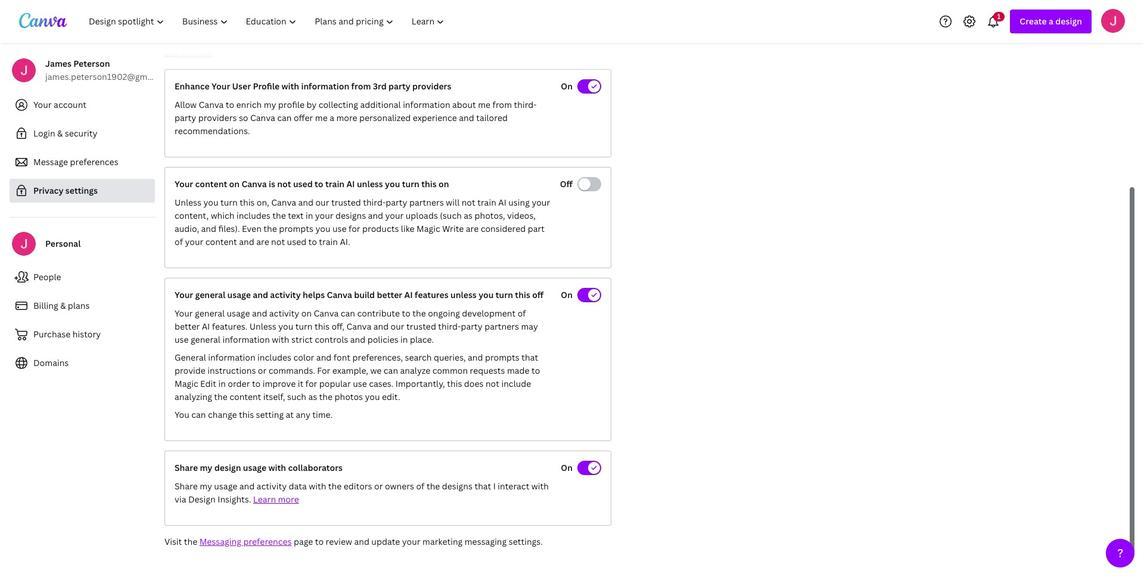 Task type: locate. For each thing, give the bounding box(es) containing it.
1 vertical spatial used
[[287, 236, 307, 247]]

it up such on the bottom left of the page
[[298, 378, 304, 389]]

your right text
[[315, 210, 334, 221]]

canva left is
[[242, 178, 267, 190]]

1 horizontal spatial a
[[1049, 16, 1054, 27]]

0 vertical spatial learn
[[165, 47, 187, 58]]

my
[[264, 99, 276, 110], [200, 462, 213, 473], [200, 481, 212, 492]]

controls
[[315, 334, 348, 345]]

content down order
[[230, 391, 261, 402]]

0 vertical spatial content
[[195, 178, 227, 190]]

page
[[294, 536, 313, 547]]

me down by
[[315, 112, 328, 123]]

queries,
[[434, 352, 466, 363]]

2 horizontal spatial third-
[[514, 99, 537, 110]]

that inside share my usage and activity data with the editors or owners of the designs that i interact with via design insights.
[[475, 481, 491, 492]]

0 horizontal spatial providers
[[198, 112, 237, 123]]

1 vertical spatial trusted
[[407, 321, 436, 332]]

0 horizontal spatial a
[[330, 112, 335, 123]]

1 horizontal spatial design
[[1056, 16, 1083, 27]]

1 horizontal spatial it
[[547, 34, 553, 45]]

design
[[1056, 16, 1083, 27], [214, 462, 241, 473]]

you up products
[[385, 178, 400, 190]]

designs inside unless you turn this on, canva and our trusted third-party partners will not train ai using your content, which includes the text in your designs and your uploads (such as photos, videos, audio, and files). even the prompts you use for products like magic write are considered part of your content and are not used to train ai.
[[336, 210, 366, 221]]

your account
[[33, 99, 86, 110]]

top level navigation element
[[81, 10, 455, 33]]

general for your general usage and activity on canva can contribute to the ongoing development of better ai features. unless you turn this off, canva and our trusted third-party partners may use general information with strict controls and policies in place.
[[195, 308, 225, 319]]

a down the "collecting"
[[330, 112, 335, 123]]

audio,
[[175, 223, 199, 234]]

0 vertical spatial activity
[[270, 289, 301, 301]]

on
[[561, 80, 573, 92], [561, 289, 573, 301], [561, 462, 573, 473]]

1 vertical spatial we
[[371, 365, 382, 376]]

third- inside allow canva to enrich my profile by collecting additional information about me from third- party providers so canva can offer me a more personalized experience and tailored recommendations.
[[514, 99, 537, 110]]

experience
[[413, 112, 457, 123]]

information inside allow canva to enrich my profile by collecting additional information about me from third- party providers so canva can offer me a more personalized experience and tailored recommendations.
[[403, 99, 451, 110]]

login & security link
[[10, 122, 155, 145]]

your for your account
[[33, 99, 52, 110]]

activity inside share my usage and activity data with the editors or owners of the designs that i interact with via design insights.
[[257, 481, 287, 492]]

it
[[547, 34, 553, 45], [298, 378, 304, 389]]

1 vertical spatial providers
[[198, 112, 237, 123]]

my for design
[[200, 462, 213, 473]]

your for your general usage and activity on canva can contribute to the ongoing development of better ai features. unless you turn this off, canva and our trusted third-party partners may use general information with strict controls and policies in place.
[[175, 308, 193, 319]]

2 horizontal spatial our
[[422, 34, 436, 45]]

enrich
[[236, 99, 262, 110]]

0 vertical spatial includes
[[237, 210, 271, 221]]

it left seriously.
[[547, 34, 553, 45]]

2 vertical spatial use
[[353, 378, 367, 389]]

collecting
[[319, 99, 358, 110]]

0 horizontal spatial partners
[[410, 197, 444, 208]]

2 vertical spatial of
[[416, 481, 425, 492]]

as right (such on the left top
[[464, 210, 473, 221]]

or
[[258, 365, 267, 376], [374, 481, 383, 492]]

0 vertical spatial from
[[352, 80, 371, 92]]

peterson
[[74, 58, 110, 69]]

1 vertical spatial our
[[316, 197, 329, 208]]

& for billing
[[60, 300, 66, 311]]

features.
[[212, 321, 248, 332]]

0 horizontal spatial learn
[[165, 47, 187, 58]]

to right page
[[315, 536, 324, 547]]

as
[[464, 210, 473, 221], [308, 391, 317, 402]]

of inside unless you turn this on, canva and our trusted third-party partners will not train ai using your content, which includes the text in your designs and your uploads (such as photos, videos, audio, and files). even the prompts you use for products like magic write are considered part of your content and are not used to train ai.
[[175, 236, 183, 247]]

0 vertical spatial for
[[349, 223, 361, 234]]

1 vertical spatial or
[[374, 481, 383, 492]]

this left setting
[[239, 409, 254, 420]]

1 horizontal spatial designs
[[442, 481, 473, 492]]

me up tailored
[[478, 99, 491, 110]]

1 horizontal spatial we
[[390, 34, 401, 45]]

settings.
[[509, 536, 543, 547]]

0 horizontal spatial designs
[[336, 210, 366, 221]]

1 vertical spatial &
[[60, 300, 66, 311]]

1 vertical spatial prompts
[[485, 352, 520, 363]]

1 vertical spatial preferences
[[244, 536, 292, 547]]

of inside your general usage and activity on canva can contribute to the ongoing development of better ai features. unless you turn this off, canva and our trusted third-party partners may use general information with strict controls and policies in place.
[[518, 308, 526, 319]]

party right 3rd
[[389, 80, 411, 92]]

1 horizontal spatial as
[[464, 210, 473, 221]]

prompts down text
[[279, 223, 314, 234]]

includes
[[237, 210, 271, 221], [258, 352, 292, 363]]

designs inside share my usage and activity data with the editors or owners of the designs that i interact with via design insights.
[[442, 481, 473, 492]]

learn down we
[[165, 47, 187, 58]]

ai left features.
[[202, 321, 210, 332]]

usage for on
[[227, 308, 250, 319]]

0 horizontal spatial it
[[298, 378, 304, 389]]

or right the editors
[[374, 481, 383, 492]]

this down common in the left of the page
[[447, 378, 462, 389]]

instructions
[[208, 365, 256, 376]]

better up contribute
[[377, 289, 403, 301]]

1 vertical spatial content
[[206, 236, 237, 247]]

ongoing
[[428, 308, 460, 319]]

design inside dropdown button
[[1056, 16, 1083, 27]]

0 vertical spatial providers
[[413, 80, 452, 92]]

third- inside your general usage and activity on canva can contribute to the ongoing development of better ai features. unless you turn this off, canva and our trusted third-party partners may use general information with strict controls and policies in place.
[[438, 321, 461, 332]]

trusted inside unless you turn this on, canva and our trusted third-party partners will not train ai using your content, which includes the text in your designs and your uploads (such as photos, videos, audio, and files). even the prompts you use for products like magic write are considered part of your content and are not used to train ai.
[[331, 197, 361, 208]]

unless right features.
[[250, 321, 277, 332]]

0 horizontal spatial me
[[315, 112, 328, 123]]

are down even
[[257, 236, 269, 247]]

with left strict on the bottom
[[272, 334, 289, 345]]

the left the editors
[[328, 481, 342, 492]]

partners up uploads
[[410, 197, 444, 208]]

this inside your general usage and activity on canva can contribute to the ongoing development of better ai features. unless you turn this off, canva and our trusted third-party partners may use general information with strict controls and policies in place.
[[315, 321, 330, 332]]

1 horizontal spatial more
[[337, 112, 358, 123]]

turn up strict on the bottom
[[296, 321, 313, 332]]

use down example,
[[353, 378, 367, 389]]

me
[[478, 99, 491, 110], [315, 112, 328, 123]]

1 horizontal spatial partners
[[485, 321, 519, 332]]

or inside general information includes color and font preferences, search queries, and prompts that provide instructions or commands. for example, we can analyze common requests made to magic edit in order to improve it for popular use cases. importantly, this does not include analyzing the content itself, such as the photos you edit.
[[258, 365, 267, 376]]

used down text
[[287, 236, 307, 247]]

used inside unless you turn this on, canva and our trusted third-party partners will not train ai using your content, which includes the text in your designs and your uploads (such as photos, videos, audio, and files). even the prompts you use for products like magic write are considered part of your content and are not used to train ai.
[[287, 236, 307, 247]]

magic
[[417, 223, 440, 234], [175, 378, 198, 389]]

1 vertical spatial share
[[175, 481, 198, 492]]

0 vertical spatial designs
[[336, 210, 366, 221]]

or inside share my usage and activity data with the editors or owners of the designs that i interact with via design insights.
[[374, 481, 383, 492]]

1 horizontal spatial me
[[478, 99, 491, 110]]

includes up even
[[237, 210, 271, 221]]

insights.
[[218, 494, 251, 505]]

unless you turn this on, canva and our trusted third-party partners will not train ai using your content, which includes the text in your designs and your uploads (such as photos, videos, audio, and files). even the prompts you use for products like magic write are considered part of your content and are not used to train ai.
[[175, 197, 550, 247]]

0 horizontal spatial prompts
[[279, 223, 314, 234]]

for up ai.
[[349, 223, 361, 234]]

partners down the development
[[485, 321, 519, 332]]

you up strict on the bottom
[[279, 321, 293, 332]]

privacy settings
[[33, 185, 98, 196]]

with inside your general usage and activity on canva can contribute to the ongoing development of better ai features. unless you turn this off, canva and our trusted third-party partners may use general information with strict controls and policies in place.
[[272, 334, 289, 345]]

our inside we believe you should have control over your data, and we take our responsibility to safeguard it seriously. learn more.
[[422, 34, 436, 45]]

not down requests
[[486, 378, 500, 389]]

does
[[464, 378, 484, 389]]

content
[[195, 178, 227, 190], [206, 236, 237, 247], [230, 391, 261, 402]]

1 vertical spatial designs
[[442, 481, 473, 492]]

font
[[334, 352, 351, 363]]

your
[[329, 34, 348, 45], [532, 197, 550, 208], [315, 210, 334, 221], [385, 210, 404, 221], [185, 236, 204, 247], [402, 536, 421, 547]]

information up instructions
[[208, 352, 256, 363]]

our right take
[[422, 34, 436, 45]]

to left safeguard
[[495, 34, 503, 45]]

to inside unless you turn this on, canva and our trusted third-party partners will not train ai using your content, which includes the text in your designs and your uploads (such as photos, videos, audio, and files). even the prompts you use for products like magic write are considered part of your content and are not used to train ai.
[[309, 236, 317, 247]]

share inside share my usage and activity data with the editors or owners of the designs that i interact with via design insights.
[[175, 481, 198, 492]]

2 vertical spatial my
[[200, 481, 212, 492]]

providers
[[413, 80, 452, 92], [198, 112, 237, 123]]

on for share my usage and activity data with the editors or owners of the designs that i interact with via design insights.
[[561, 462, 573, 473]]

0 horizontal spatial are
[[257, 236, 269, 247]]

on
[[229, 178, 240, 190], [439, 178, 449, 190], [302, 308, 312, 319]]

1 horizontal spatial use
[[333, 223, 347, 234]]

0 horizontal spatial design
[[214, 462, 241, 473]]

general information includes color and font preferences, search queries, and prompts that provide instructions or commands. for example, we can analyze common requests made to magic edit in order to improve it for popular use cases. importantly, this does not include analyzing the content itself, such as the photos you edit.
[[175, 352, 540, 402]]

data,
[[350, 34, 370, 45]]

more down data
[[278, 494, 299, 505]]

1 vertical spatial use
[[175, 334, 189, 345]]

usage inside share my usage and activity data with the editors or owners of the designs that i interact with via design insights.
[[214, 481, 237, 492]]

via
[[175, 494, 186, 505]]

as right such on the bottom left of the page
[[308, 391, 317, 402]]

0 horizontal spatial unless
[[175, 197, 202, 208]]

0 vertical spatial as
[[464, 210, 473, 221]]

unless up unless you turn this on, canva and our trusted third-party partners will not train ai using your content, which includes the text in your designs and your uploads (such as photos, videos, audio, and files). even the prompts you use for products like magic write are considered part of your content and are not used to train ai.
[[357, 178, 383, 190]]

preferences left page
[[244, 536, 292, 547]]

our down your content on canva is not used to train ai unless you turn this on
[[316, 197, 329, 208]]

of right owners
[[416, 481, 425, 492]]

marketing
[[423, 536, 463, 547]]

1 vertical spatial learn
[[253, 494, 276, 505]]

0 vertical spatial general
[[195, 289, 226, 301]]

content inside general information includes color and font preferences, search queries, and prompts that provide instructions or commands. for example, we can analyze common requests made to magic edit in order to improve it for popular use cases. importantly, this does not include analyzing the content itself, such as the photos you edit.
[[230, 391, 261, 402]]

information inside general information includes color and font preferences, search queries, and prompts that provide instructions or commands. for example, we can analyze common requests made to magic edit in order to improve it for popular use cases. importantly, this does not include analyzing the content itself, such as the photos you edit.
[[208, 352, 256, 363]]

considered
[[481, 223, 526, 234]]

more.
[[189, 47, 212, 58]]

1 horizontal spatial trusted
[[407, 321, 436, 332]]

are right write
[[466, 223, 479, 234]]

your for your content on canva is not used to train ai unless you turn this on
[[175, 178, 193, 190]]

we down preferences,
[[371, 365, 382, 376]]

domains link
[[10, 351, 155, 375]]

off
[[533, 289, 544, 301]]

1 vertical spatial partners
[[485, 321, 519, 332]]

activity inside your general usage and activity on canva can contribute to the ongoing development of better ai features. unless you turn this off, canva and our trusted third-party partners may use general information with strict controls and policies in place.
[[269, 308, 300, 319]]

1 vertical spatial a
[[330, 112, 335, 123]]

includes inside general information includes color and font preferences, search queries, and prompts that provide instructions or commands. for example, we can analyze common requests made to magic edit in order to improve it for popular use cases. importantly, this does not include analyzing the content itself, such as the photos you edit.
[[258, 352, 292, 363]]

3 on from the top
[[561, 462, 573, 473]]

1 vertical spatial unless
[[250, 321, 277, 332]]

1 vertical spatial that
[[475, 481, 491, 492]]

activity up strict on the bottom
[[269, 308, 300, 319]]

you
[[210, 34, 225, 45], [385, 178, 400, 190], [204, 197, 219, 208], [316, 223, 331, 234], [479, 289, 494, 301], [279, 321, 293, 332], [365, 391, 380, 402]]

change
[[208, 409, 237, 420]]

not right will
[[462, 197, 476, 208]]

0 vertical spatial magic
[[417, 223, 440, 234]]

0 horizontal spatial better
[[175, 321, 200, 332]]

from
[[352, 80, 371, 92], [493, 99, 512, 110]]

not down is
[[271, 236, 285, 247]]

to left enrich
[[226, 99, 234, 110]]

2 horizontal spatial use
[[353, 378, 367, 389]]

your inside your general usage and activity on canva can contribute to the ongoing development of better ai features. unless you turn this off, canva and our trusted third-party partners may use general information with strict controls and policies in place.
[[175, 308, 193, 319]]

made
[[507, 365, 530, 376]]

preferences down "login & security" link at the left of page
[[70, 156, 118, 168]]

off
[[560, 178, 573, 190]]

third-
[[514, 99, 537, 110], [363, 197, 386, 208], [438, 321, 461, 332]]

preferences,
[[353, 352, 403, 363]]

your right "update" at the left bottom of page
[[402, 536, 421, 547]]

your
[[212, 80, 230, 92], [33, 99, 52, 110], [175, 178, 193, 190], [175, 289, 193, 301], [175, 308, 193, 319]]

policies
[[368, 334, 399, 345]]

1 horizontal spatial for
[[349, 223, 361, 234]]

activity up learn more
[[257, 481, 287, 492]]

about
[[453, 99, 476, 110]]

party up uploads
[[386, 197, 408, 208]]

james peterson image
[[1102, 9, 1126, 32]]

can right you
[[192, 409, 206, 420]]

content up which
[[195, 178, 227, 190]]

0 vertical spatial a
[[1049, 16, 1054, 27]]

1 vertical spatial of
[[518, 308, 526, 319]]

not right is
[[277, 178, 291, 190]]

0 vertical spatial are
[[466, 223, 479, 234]]

you inside we believe you should have control over your data, and we take our responsibility to safeguard it seriously. learn more.
[[210, 34, 225, 45]]

we inside general information includes color and font preferences, search queries, and prompts that provide instructions or commands. for example, we can analyze common requests made to magic edit in order to improve it for popular use cases. importantly, this does not include analyzing the content itself, such as the photos you edit.
[[371, 365, 382, 376]]

0 vertical spatial prompts
[[279, 223, 314, 234]]

with up "profile"
[[282, 80, 299, 92]]

in inside general information includes color and font preferences, search queries, and prompts that provide instructions or commands. for example, we can analyze common requests made to magic edit in order to improve it for popular use cases. importantly, this does not include analyzing the content itself, such as the photos you edit.
[[219, 378, 226, 389]]

we left take
[[390, 34, 401, 45]]

2 vertical spatial activity
[[257, 481, 287, 492]]

and
[[372, 34, 387, 45], [459, 112, 475, 123], [298, 197, 314, 208], [368, 210, 383, 221], [201, 223, 216, 234], [239, 236, 254, 247], [253, 289, 268, 301], [252, 308, 267, 319], [374, 321, 389, 332], [350, 334, 366, 345], [317, 352, 332, 363], [468, 352, 483, 363], [240, 481, 255, 492], [354, 536, 370, 547]]

1 vertical spatial general
[[195, 308, 225, 319]]

messaging
[[465, 536, 507, 547]]

2 share from the top
[[175, 481, 198, 492]]

0 vertical spatial our
[[422, 34, 436, 45]]

from left 3rd
[[352, 80, 371, 92]]

2 vertical spatial content
[[230, 391, 261, 402]]

on down helps
[[302, 308, 312, 319]]

used right is
[[293, 178, 313, 190]]

0 horizontal spatial of
[[175, 236, 183, 247]]

share for share my usage and activity data with the editors or owners of the designs that i interact with via design insights.
[[175, 481, 198, 492]]

1 vertical spatial from
[[493, 99, 512, 110]]

to right contribute
[[402, 308, 411, 319]]

trusted inside your general usage and activity on canva can contribute to the ongoing development of better ai features. unless you turn this off, canva and our trusted third-party partners may use general information with strict controls and policies in place.
[[407, 321, 436, 332]]

0 vertical spatial third-
[[514, 99, 537, 110]]

design for my
[[214, 462, 241, 473]]

design right create
[[1056, 16, 1083, 27]]

it inside general information includes color and font preferences, search queries, and prompts that provide instructions or commands. for example, we can analyze common requests made to magic edit in order to improve it for popular use cases. importantly, this does not include analyzing the content itself, such as the photos you edit.
[[298, 378, 304, 389]]

or up improve
[[258, 365, 267, 376]]

turn
[[402, 178, 420, 190], [221, 197, 238, 208], [496, 289, 513, 301], [296, 321, 313, 332]]

general
[[195, 289, 226, 301], [195, 308, 225, 319], [191, 334, 221, 345]]

this left off
[[515, 289, 531, 301]]

usage inside your general usage and activity on canva can contribute to the ongoing development of better ai features. unless you turn this off, canva and our trusted third-party partners may use general information with strict controls and policies in place.
[[227, 308, 250, 319]]

your right "over"
[[329, 34, 348, 45]]

use up ai.
[[333, 223, 347, 234]]

1 vertical spatial better
[[175, 321, 200, 332]]

2 vertical spatial third-
[[438, 321, 461, 332]]

2 horizontal spatial of
[[518, 308, 526, 319]]

turn up the development
[[496, 289, 513, 301]]

0 horizontal spatial our
[[316, 197, 329, 208]]

0 vertical spatial unless
[[175, 197, 202, 208]]

0 horizontal spatial we
[[371, 365, 382, 376]]

for
[[349, 223, 361, 234], [306, 378, 317, 389]]

1 horizontal spatial prompts
[[485, 352, 520, 363]]

1 share from the top
[[175, 462, 198, 473]]

usage for data
[[214, 481, 237, 492]]

information down features.
[[223, 334, 270, 345]]

content down 'files).' at left
[[206, 236, 237, 247]]

that left i
[[475, 481, 491, 492]]

1 horizontal spatial that
[[522, 352, 539, 363]]

you up the more.
[[210, 34, 225, 45]]

activity left helps
[[270, 289, 301, 301]]

1 on from the top
[[561, 80, 573, 92]]

activity for on
[[269, 308, 300, 319]]

canva left the build
[[327, 289, 352, 301]]

ai up unless you turn this on, canva and our trusted third-party partners will not train ai using your content, which includes the text in your designs and your uploads (such as photos, videos, audio, and files). even the prompts you use for products like magic write are considered part of your content and are not used to train ai.
[[347, 178, 355, 190]]

0 vertical spatial used
[[293, 178, 313, 190]]

we
[[390, 34, 401, 45], [371, 365, 382, 376]]

canva up text
[[271, 197, 296, 208]]

i
[[494, 481, 496, 492]]

settings
[[65, 185, 98, 196]]

you inside your general usage and activity on canva can contribute to the ongoing development of better ai features. unless you turn this off, canva and our trusted third-party partners may use general information with strict controls and policies in place.
[[279, 321, 293, 332]]

party down allow
[[175, 112, 196, 123]]

from inside allow canva to enrich my profile by collecting additional information about me from third- party providers so canva can offer me a more personalized experience and tailored recommendations.
[[493, 99, 512, 110]]

1 horizontal spatial providers
[[413, 80, 452, 92]]

photos,
[[475, 210, 505, 221]]

3rd
[[373, 80, 387, 92]]

0 vertical spatial or
[[258, 365, 267, 376]]

1 horizontal spatial unless
[[451, 289, 477, 301]]

the right visit
[[184, 536, 198, 547]]

trusted up place.
[[407, 321, 436, 332]]

1 vertical spatial me
[[315, 112, 328, 123]]

third- inside unless you turn this on, canva and our trusted third-party partners will not train ai using your content, which includes the text in your designs and your uploads (such as photos, videos, audio, and files). even the prompts you use for products like magic write are considered part of your content and are not used to train ai.
[[363, 197, 386, 208]]

1 horizontal spatial on
[[302, 308, 312, 319]]

2 horizontal spatial in
[[401, 334, 408, 345]]

0 horizontal spatial preferences
[[70, 156, 118, 168]]

0 vertical spatial design
[[1056, 16, 1083, 27]]

0 horizontal spatial unless
[[357, 178, 383, 190]]

1 vertical spatial my
[[200, 462, 213, 473]]

to inside allow canva to enrich my profile by collecting additional information about me from third- party providers so canva can offer me a more personalized experience and tailored recommendations.
[[226, 99, 234, 110]]

history
[[73, 329, 101, 340]]

not inside general information includes color and font preferences, search queries, and prompts that provide instructions or commands. for example, we can analyze common requests made to magic edit in order to improve it for popular use cases. importantly, this does not include analyzing the content itself, such as the photos you edit.
[[486, 378, 500, 389]]

can inside general information includes color and font preferences, search queries, and prompts that provide instructions or commands. for example, we can analyze common requests made to magic edit in order to improve it for popular use cases. importantly, this does not include analyzing the content itself, such as the photos you edit.
[[384, 365, 398, 376]]

your content on canva is not used to train ai unless you turn this on
[[175, 178, 449, 190]]

use inside your general usage and activity on canva can contribute to the ongoing development of better ai features. unless you turn this off, canva and our trusted third-party partners may use general information with strict controls and policies in place.
[[175, 334, 189, 345]]

collaborators
[[288, 462, 343, 473]]

better
[[377, 289, 403, 301], [175, 321, 200, 332]]

ai left using
[[499, 197, 507, 208]]

message preferences link
[[10, 150, 155, 174]]

1 horizontal spatial in
[[306, 210, 313, 221]]

more down the "collecting"
[[337, 112, 358, 123]]

setting
[[256, 409, 284, 420]]

order
[[228, 378, 250, 389]]

build
[[354, 289, 375, 301]]

better up general
[[175, 321, 200, 332]]

my inside share my usage and activity data with the editors or owners of the designs that i interact with via design insights.
[[200, 481, 212, 492]]

0 vertical spatial &
[[57, 128, 63, 139]]

of
[[175, 236, 183, 247], [518, 308, 526, 319], [416, 481, 425, 492]]

party down the development
[[461, 321, 483, 332]]

and inside allow canva to enrich my profile by collecting additional information about me from third- party providers so canva can offer me a more personalized experience and tailored recommendations.
[[459, 112, 475, 123]]

designs up ai.
[[336, 210, 366, 221]]

this left on,
[[240, 197, 255, 208]]

popular
[[319, 378, 351, 389]]

canva inside unless you turn this on, canva and our trusted third-party partners will not train ai using your content, which includes the text in your designs and your uploads (such as photos, videos, audio, and files). even the prompts you use for products like magic write are considered part of your content and are not used to train ai.
[[271, 197, 296, 208]]

2 vertical spatial on
[[561, 462, 573, 473]]

learn inside we believe you should have control over your data, and we take our responsibility to safeguard it seriously. learn more.
[[165, 47, 187, 58]]

this left off,
[[315, 321, 330, 332]]

importantly,
[[396, 378, 445, 389]]

trusted
[[331, 197, 361, 208], [407, 321, 436, 332]]

better inside your general usage and activity on canva can contribute to the ongoing development of better ai features. unless you turn this off, canva and our trusted third-party partners may use general information with strict controls and policies in place.
[[175, 321, 200, 332]]

& right login
[[57, 128, 63, 139]]

trusted down your content on canva is not used to train ai unless you turn this on
[[331, 197, 361, 208]]

1 vertical spatial it
[[298, 378, 304, 389]]

turn up which
[[221, 197, 238, 208]]

ai.
[[340, 236, 350, 247]]

in right "edit"
[[219, 378, 226, 389]]

purchase history
[[33, 329, 101, 340]]

1 vertical spatial design
[[214, 462, 241, 473]]

unless up "ongoing"
[[451, 289, 477, 301]]

for inside unless you turn this on, canva and our trusted third-party partners will not train ai using your content, which includes the text in your designs and your uploads (such as photos, videos, audio, and files). even the prompts you use for products like magic write are considered part of your content and are not used to train ai.
[[349, 223, 361, 234]]



Task type: vqa. For each thing, say whether or not it's contained in the screenshot.
of within Share my usage and activity data with the editors or owners of the designs that I interact with via Design Insights.
yes



Task type: describe. For each thing, give the bounding box(es) containing it.
and inside share my usage and activity data with the editors or owners of the designs that i interact with via design insights.
[[240, 481, 255, 492]]

share for share my design usage with collaborators
[[175, 462, 198, 473]]

create a design
[[1020, 16, 1083, 27]]

use inside general information includes color and font preferences, search queries, and prompts that provide instructions or commands. for example, we can analyze common requests made to magic edit in order to improve it for popular use cases. importantly, this does not include analyzing the content itself, such as the photos you edit.
[[353, 378, 367, 389]]

0 horizontal spatial on
[[229, 178, 240, 190]]

profile
[[278, 99, 305, 110]]

in inside your general usage and activity on canva can contribute to the ongoing development of better ai features. unless you turn this off, canva and our trusted third-party partners may use general information with strict controls and policies in place.
[[401, 334, 408, 345]]

2 horizontal spatial on
[[439, 178, 449, 190]]

james.peterson1902@gmail.com
[[45, 71, 177, 82]]

that inside general information includes color and font preferences, search queries, and prompts that provide instructions or commands. for example, we can analyze common requests made to magic edit in order to improve it for popular use cases. importantly, this does not include analyzing the content itself, such as the photos you edit.
[[522, 352, 539, 363]]

you inside general information includes color and font preferences, search queries, and prompts that provide instructions or commands. for example, we can analyze common requests made to magic edit in order to improve it for popular use cases. importantly, this does not include analyzing the content itself, such as the photos you edit.
[[365, 391, 380, 402]]

this inside general information includes color and font preferences, search queries, and prompts that provide instructions or commands. for example, we can analyze common requests made to magic edit in order to improve it for popular use cases. importantly, this does not include analyzing the content itself, such as the photos you edit.
[[447, 378, 462, 389]]

your general usage and activity on canva can contribute to the ongoing development of better ai features. unless you turn this off, canva and our trusted third-party partners may use general information with strict controls and policies in place.
[[175, 308, 538, 345]]

prompts inside general information includes color and font preferences, search queries, and prompts that provide instructions or commands. for example, we can analyze common requests made to magic edit in order to improve it for popular use cases. importantly, this does not include analyzing the content itself, such as the photos you edit.
[[485, 352, 520, 363]]

magic inside general information includes color and font preferences, search queries, and prompts that provide instructions or commands. for example, we can analyze common requests made to magic edit in order to improve it for popular use cases. importantly, this does not include analyzing the content itself, such as the photos you edit.
[[175, 378, 198, 389]]

update
[[372, 536, 400, 547]]

our inside your general usage and activity on canva can contribute to the ongoing development of better ai features. unless you turn this off, canva and our trusted third-party partners may use general information with strict controls and policies in place.
[[391, 321, 405, 332]]

is
[[269, 178, 275, 190]]

with down collaborators
[[309, 481, 326, 492]]

on,
[[257, 197, 269, 208]]

analyzing
[[175, 391, 212, 402]]

people
[[33, 271, 61, 283]]

development
[[462, 308, 516, 319]]

design for a
[[1056, 16, 1083, 27]]

the inside your general usage and activity on canva can contribute to the ongoing development of better ai features. unless you turn this off, canva and our trusted third-party partners may use general information with strict controls and policies in place.
[[413, 308, 426, 319]]

requests
[[470, 365, 505, 376]]

content inside unless you turn this on, canva and our trusted third-party partners will not train ai using your content, which includes the text in your designs and your uploads (such as photos, videos, audio, and files). even the prompts you use for products like magic write are considered part of your content and are not used to train ai.
[[206, 236, 237, 247]]

visit the messaging preferences page to review and update your marketing messaging settings.
[[165, 536, 543, 547]]

unless inside your general usage and activity on canva can contribute to the ongoing development of better ai features. unless you turn this off, canva and our trusted third-party partners may use general information with strict controls and policies in place.
[[250, 321, 277, 332]]

1 horizontal spatial learn
[[253, 494, 276, 505]]

create a design button
[[1011, 10, 1092, 33]]

seriously.
[[555, 34, 592, 45]]

1 horizontal spatial better
[[377, 289, 403, 301]]

strict
[[292, 334, 313, 345]]

the right owners
[[427, 481, 440, 492]]

party inside your general usage and activity on canva can contribute to the ongoing development of better ai features. unless you turn this off, canva and our trusted third-party partners may use general information with strict controls and policies in place.
[[461, 321, 483, 332]]

so
[[239, 112, 248, 123]]

and inside we believe you should have control over your data, and we take our responsibility to safeguard it seriously. learn more.
[[372, 34, 387, 45]]

off,
[[332, 321, 345, 332]]

your down audio,
[[185, 236, 204, 247]]

2 on from the top
[[561, 289, 573, 301]]

we believe you should have control over your data, and we take our responsibility to safeguard it seriously. learn more.
[[165, 34, 592, 58]]

general for your general usage and activity helps canva build better ai features unless you turn this off
[[195, 289, 226, 301]]

magic inside unless you turn this on, canva and our trusted third-party partners will not train ai using your content, which includes the text in your designs and your uploads (such as photos, videos, audio, and files). even the prompts you use for products like magic write are considered part of your content and are not used to train ai.
[[417, 223, 440, 234]]

a inside allow canva to enrich my profile by collecting additional information about me from third- party providers so canva can offer me a more personalized experience and tailored recommendations.
[[330, 112, 335, 123]]

your inside we believe you should have control over your data, and we take our responsibility to safeguard it seriously. learn more.
[[329, 34, 348, 45]]

the down popular
[[319, 391, 333, 402]]

with up learn more
[[269, 462, 286, 473]]

on for allow canva to enrich my profile by collecting additional information about me from third- party providers so canva can offer me a more personalized experience and tailored recommendations.
[[561, 80, 573, 92]]

(such
[[440, 210, 462, 221]]

0 vertical spatial train
[[325, 178, 345, 190]]

canva up off,
[[314, 308, 339, 319]]

purchase history link
[[10, 323, 155, 346]]

will
[[446, 197, 460, 208]]

it inside we believe you should have control over your data, and we take our responsibility to safeguard it seriously. learn more.
[[547, 34, 553, 45]]

improve
[[263, 378, 296, 389]]

my for usage
[[200, 481, 212, 492]]

can inside allow canva to enrich my profile by collecting additional information about me from third- party providers so canva can offer me a more personalized experience and tailored recommendations.
[[277, 112, 292, 123]]

you down your content on canva is not used to train ai unless you turn this on
[[316, 223, 331, 234]]

cases.
[[369, 378, 394, 389]]

we
[[165, 34, 177, 45]]

personal
[[45, 238, 81, 249]]

to right is
[[315, 178, 324, 190]]

as inside general information includes color and font preferences, search queries, and prompts that provide instructions or commands. for example, we can analyze common requests made to magic edit in order to improve it for popular use cases. importantly, this does not include analyzing the content itself, such as the photos you edit.
[[308, 391, 317, 402]]

domains
[[33, 357, 69, 368]]

create
[[1020, 16, 1047, 27]]

your for your general usage and activity helps canva build better ai features unless you turn this off
[[175, 289, 193, 301]]

& for login
[[57, 128, 63, 139]]

prompts inside unless you turn this on, canva and our trusted third-party partners will not train ai using your content, which includes the text in your designs and your uploads (such as photos, videos, audio, and files). even the prompts you use for products like magic write are considered part of your content and are not used to train ai.
[[279, 223, 314, 234]]

your account link
[[10, 93, 155, 117]]

include
[[502, 378, 531, 389]]

account
[[54, 99, 86, 110]]

your up like
[[385, 210, 404, 221]]

on inside your general usage and activity on canva can contribute to the ongoing development of better ai features. unless you turn this off, canva and our trusted third-party partners may use general information with strict controls and policies in place.
[[302, 308, 312, 319]]

your right using
[[532, 197, 550, 208]]

activity for helps
[[270, 289, 301, 301]]

any
[[296, 409, 311, 420]]

party inside unless you turn this on, canva and our trusted third-party partners will not train ai using your content, which includes the text in your designs and your uploads (such as photos, videos, audio, and files). even the prompts you use for products like magic write are considered part of your content and are not used to train ai.
[[386, 197, 408, 208]]

over
[[309, 34, 327, 45]]

you up which
[[204, 197, 219, 208]]

party inside allow canva to enrich my profile by collecting additional information about me from third- party providers so canva can offer me a more personalized experience and tailored recommendations.
[[175, 112, 196, 123]]

write
[[443, 223, 464, 234]]

for inside general information includes color and font preferences, search queries, and prompts that provide instructions or commands. for example, we can analyze common requests made to magic edit in order to improve it for popular use cases. importantly, this does not include analyzing the content itself, such as the photos you edit.
[[306, 378, 317, 389]]

analyze
[[400, 365, 431, 376]]

time.
[[313, 409, 333, 420]]

share my usage and activity data with the editors or owners of the designs that i interact with via design insights.
[[175, 481, 549, 505]]

privacy settings link
[[10, 179, 155, 203]]

the up change
[[214, 391, 228, 402]]

turn up uploads
[[402, 178, 420, 190]]

activity for data
[[257, 481, 287, 492]]

design
[[188, 494, 216, 505]]

2 vertical spatial train
[[319, 236, 338, 247]]

turn inside your general usage and activity on canva can contribute to the ongoing development of better ai features. unless you turn this off, canva and our trusted third-party partners may use general information with strict controls and policies in place.
[[296, 321, 313, 332]]

login & security
[[33, 128, 97, 139]]

providers inside allow canva to enrich my profile by collecting additional information about me from third- party providers so canva can offer me a more personalized experience and tailored recommendations.
[[198, 112, 237, 123]]

to inside your general usage and activity on canva can contribute to the ongoing development of better ai features. unless you turn this off, canva and our trusted third-party partners may use general information with strict controls and policies in place.
[[402, 308, 411, 319]]

offer
[[294, 112, 313, 123]]

provide
[[175, 365, 206, 376]]

privacy
[[33, 185, 63, 196]]

includes inside unless you turn this on, canva and our trusted third-party partners will not train ai using your content, which includes the text in your designs and your uploads (such as photos, videos, audio, and files). even the prompts you use for products like magic write are considered part of your content and are not used to train ai.
[[237, 210, 271, 221]]

features
[[415, 289, 449, 301]]

ai inside unless you turn this on, canva and our trusted third-party partners will not train ai using your content, which includes the text in your designs and your uploads (such as photos, videos, audio, and files). even the prompts you use for products like magic write are considered part of your content and are not used to train ai.
[[499, 197, 507, 208]]

this inside unless you turn this on, canva and our trusted third-party partners will not train ai using your content, which includes the text in your designs and your uploads (such as photos, videos, audio, and files). even the prompts you use for products like magic write are considered part of your content and are not used to train ai.
[[240, 197, 255, 208]]

using
[[509, 197, 530, 208]]

1 horizontal spatial are
[[466, 223, 479, 234]]

files).
[[219, 223, 240, 234]]

edit
[[200, 378, 216, 389]]

0 horizontal spatial from
[[352, 80, 371, 92]]

information inside your general usage and activity on canva can contribute to the ongoing development of better ai features. unless you turn this off, canva and our trusted third-party partners may use general information with strict controls and policies in place.
[[223, 334, 270, 345]]

owners
[[385, 481, 414, 492]]

general
[[175, 352, 206, 363]]

should
[[227, 34, 255, 45]]

purchase
[[33, 329, 71, 340]]

unless inside unless you turn this on, canva and our trusted third-party partners will not train ai using your content, which includes the text in your designs and your uploads (such as photos, videos, audio, and files). even the prompts you use for products like magic write are considered part of your content and are not used to train ai.
[[175, 197, 202, 208]]

my inside allow canva to enrich my profile by collecting additional information about me from third- party providers so canva can offer me a more personalized experience and tailored recommendations.
[[264, 99, 276, 110]]

billing & plans link
[[10, 294, 155, 318]]

part
[[528, 223, 545, 234]]

contribute
[[357, 308, 400, 319]]

review
[[326, 536, 352, 547]]

usage for helps
[[228, 289, 251, 301]]

in inside unless you turn this on, canva and our trusted third-party partners will not train ai using your content, which includes the text in your designs and your uploads (such as photos, videos, audio, and files). even the prompts you use for products like magic write are considered part of your content and are not used to train ai.
[[306, 210, 313, 221]]

use inside unless you turn this on, canva and our trusted third-party partners will not train ai using your content, which includes the text in your designs and your uploads (such as photos, videos, audio, and files). even the prompts you use for products like magic write are considered part of your content and are not used to train ai.
[[333, 223, 347, 234]]

the left text
[[273, 210, 286, 221]]

the right even
[[264, 223, 277, 234]]

learn more. link
[[165, 47, 212, 58]]

learn more
[[253, 494, 299, 505]]

such
[[287, 391, 306, 402]]

products
[[363, 223, 399, 234]]

allow canva to enrich my profile by collecting additional information about me from third- party providers so canva can offer me a more personalized experience and tailored recommendations.
[[175, 99, 537, 137]]

to inside we believe you should have control over your data, and we take our responsibility to safeguard it seriously. learn more.
[[495, 34, 503, 45]]

2 vertical spatial general
[[191, 334, 221, 345]]

more inside allow canva to enrich my profile by collecting additional information about me from third- party providers so canva can offer me a more personalized experience and tailored recommendations.
[[337, 112, 358, 123]]

you
[[175, 409, 190, 420]]

learn more link
[[253, 494, 299, 505]]

message preferences
[[33, 156, 118, 168]]

billing
[[33, 300, 58, 311]]

helps
[[303, 289, 325, 301]]

canva down enrich
[[250, 112, 275, 123]]

a inside dropdown button
[[1049, 16, 1054, 27]]

you up the development
[[479, 289, 494, 301]]

this up uploads
[[422, 178, 437, 190]]

can inside your general usage and activity on canva can contribute to the ongoing development of better ai features. unless you turn this off, canva and our trusted third-party partners may use general information with strict controls and policies in place.
[[341, 308, 355, 319]]

partners inside your general usage and activity on canva can contribute to the ongoing development of better ai features. unless you turn this off, canva and our trusted third-party partners may use general information with strict controls and policies in place.
[[485, 321, 519, 332]]

1 vertical spatial more
[[278, 494, 299, 505]]

by
[[307, 99, 317, 110]]

canva right allow
[[199, 99, 224, 110]]

tailored
[[477, 112, 508, 123]]

data
[[289, 481, 307, 492]]

to right order
[[252, 378, 261, 389]]

with right interact
[[532, 481, 549, 492]]

people link
[[10, 265, 155, 289]]

partners inside unless you turn this on, canva and our trusted third-party partners will not train ai using your content, which includes the text in your designs and your uploads (such as photos, videos, audio, and files). even the prompts you use for products like magic write are considered part of your content and are not used to train ai.
[[410, 197, 444, 208]]

ai left features
[[405, 289, 413, 301]]

for
[[317, 365, 331, 376]]

uploads
[[406, 210, 438, 221]]

messaging
[[200, 536, 241, 547]]

login
[[33, 128, 55, 139]]

enhance your user profile with information from 3rd party providers
[[175, 80, 452, 92]]

ai inside your general usage and activity on canva can contribute to the ongoing development of better ai features. unless you turn this off, canva and our trusted third-party partners may use general information with strict controls and policies in place.
[[202, 321, 210, 332]]

0 vertical spatial me
[[478, 99, 491, 110]]

we inside we believe you should have control over your data, and we take our responsibility to safeguard it seriously. learn more.
[[390, 34, 401, 45]]

place.
[[410, 334, 434, 345]]

common
[[433, 365, 468, 376]]

personalized
[[360, 112, 411, 123]]

our inside unless you turn this on, canva and our trusted third-party partners will not train ai using your content, which includes the text in your designs and your uploads (such as photos, videos, audio, and files). even the prompts you use for products like magic write are considered part of your content and are not used to train ai.
[[316, 197, 329, 208]]

like
[[401, 223, 415, 234]]

responsibility
[[438, 34, 493, 45]]

share my design usage with collaborators
[[175, 462, 343, 473]]

example,
[[333, 365, 368, 376]]

1 vertical spatial train
[[478, 197, 497, 208]]

videos,
[[507, 210, 536, 221]]

to right made
[[532, 365, 540, 376]]

of inside share my usage and activity data with the editors or owners of the designs that i interact with via design insights.
[[416, 481, 425, 492]]

information up the "collecting"
[[301, 80, 350, 92]]

as inside unless you turn this on, canva and our trusted third-party partners will not train ai using your content, which includes the text in your designs and your uploads (such as photos, videos, audio, and files). even the prompts you use for products like magic write are considered part of your content and are not used to train ai.
[[464, 210, 473, 221]]

canva right off,
[[347, 321, 372, 332]]

edit.
[[382, 391, 400, 402]]

editors
[[344, 481, 372, 492]]

turn inside unless you turn this on, canva and our trusted third-party partners will not train ai using your content, which includes the text in your designs and your uploads (such as photos, videos, audio, and files). even the prompts you use for products like magic write are considered part of your content and are not used to train ai.
[[221, 197, 238, 208]]



